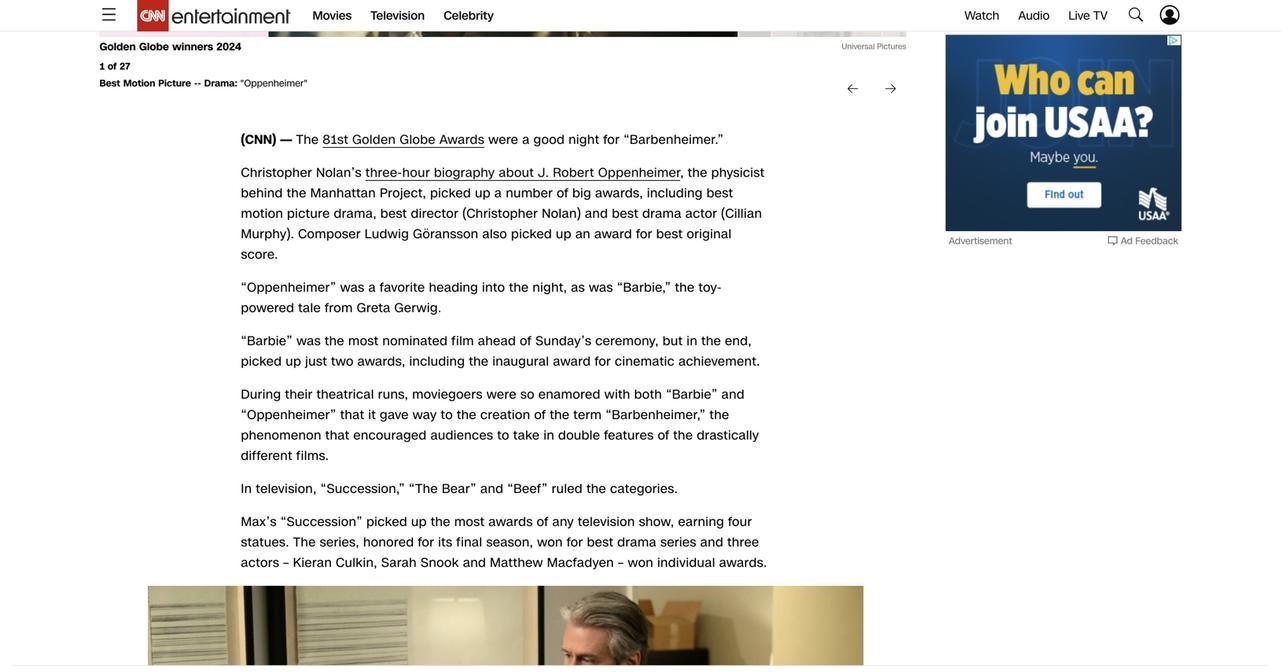 Task type: vqa. For each thing, say whether or not it's contained in the screenshot.
the topmost in
yes



Task type: describe. For each thing, give the bounding box(es) containing it.
"barbenheimer."
[[624, 131, 724, 149]]

the up drastically
[[710, 406, 729, 424]]

picked down christopher nolan's three-hour biography about j. robert oppenheimer
[[430, 184, 471, 202]]

creation
[[480, 406, 530, 424]]

night,
[[533, 279, 567, 297]]

"the
[[409, 480, 438, 498]]

and down 'final'
[[463, 554, 486, 572]]

a inside ", the physicist behind the manhattan project, picked up a number of big awards, including best motion picture drama, best director (christopher nolan) and best drama actor (cillian murphy). composer ludwig göransson also picked up an award for best original score."
[[495, 184, 502, 202]]

for inside "barbie" was the most nominated film ahead of sunday's ceremony, but in the end, picked up just two awards, including the inaugural award for cinematic achievement.
[[595, 353, 611, 370]]

powered
[[241, 299, 294, 317]]

"barbie" inside "barbie" was the most nominated film ahead of sunday's ceremony, but in the end, picked up just two awards, including the inaugural award for cinematic achievement.
[[241, 332, 293, 350]]

in television, "succession," "the bear" and "beef" ruled the categories.
[[241, 480, 678, 498]]

nominated
[[383, 332, 448, 350]]

watch
[[965, 7, 1000, 24]]

picked down the nolan)
[[511, 225, 552, 243]]

most inside "barbie" was the most nominated film ahead of sunday's ceremony, but in the end, picked up just two awards, including the inaugural award for cinematic achievement.
[[348, 332, 379, 350]]

for inside ", the physicist behind the manhattan project, picked up a number of big awards, including best motion picture drama, best director (christopher nolan) and best drama actor (cillian murphy). composer ludwig göransson also picked up an award for best original score."
[[636, 225, 653, 243]]

encouraged
[[353, 427, 427, 444]]

television
[[578, 513, 635, 531]]

1 - from the left
[[194, 77, 198, 90]]

score.
[[241, 246, 278, 264]]

"oppenheimer"
[[240, 77, 308, 90]]

for right night in the left top of the page
[[604, 131, 620, 149]]

matthew
[[490, 554, 543, 572]]

golden globe winners 2024 1 of 27
[[100, 40, 242, 73]]

ad feedback
[[1121, 234, 1179, 248]]

series,
[[320, 534, 359, 551]]

user avatar image
[[1158, 3, 1182, 27]]

the up achievement.
[[702, 332, 721, 350]]

ludwig
[[365, 225, 409, 243]]

director
[[411, 205, 459, 223]]

pictures
[[877, 41, 907, 52]]

max's "succession" picked up the most awards of any television show, earning four statues. the series, honored for its final season, won for best drama series and three actors – kieran culkin, sarah snook and matthew macfadyen – won individual awards.
[[241, 513, 767, 572]]

j.
[[538, 164, 549, 182]]

good
[[534, 131, 565, 149]]

ruled
[[552, 480, 583, 498]]

earning
[[678, 513, 724, 531]]

enamored
[[539, 386, 601, 404]]

up inside max's "succession" picked up the most awards of any television show, earning four statues. the series, honored for its final season, won for best drama series and three actors – kieran culkin, sarah snook and matthew macfadyen – won individual awards.
[[411, 513, 427, 531]]

and inside ", the physicist behind the manhattan project, picked up a number of big awards, including best motion picture drama, best director (christopher nolan) and best drama actor (cillian murphy). composer ludwig göransson also picked up an award for best original score."
[[585, 205, 608, 223]]

was for powered
[[340, 279, 365, 297]]

0 vertical spatial the
[[296, 131, 319, 149]]

awards.
[[719, 554, 767, 572]]

cnn
[[245, 131, 272, 149]]

christopher
[[241, 164, 312, 182]]

1 horizontal spatial globe
[[400, 131, 436, 149]]

big
[[573, 184, 592, 202]]

nolan's
[[316, 164, 362, 182]]

celebrity link
[[444, 0, 494, 31]]

0 vertical spatial a
[[522, 131, 530, 149]]

composer
[[298, 225, 361, 243]]

end,
[[725, 332, 752, 350]]

three-
[[366, 164, 402, 182]]

award inside ", the physicist behind the manhattan project, picked up a number of big awards, including best motion picture drama, best director (christopher nolan) and best drama actor (cillian murphy). composer ludwig göransson also picked up an award for best original score."
[[595, 225, 632, 243]]

but
[[663, 332, 683, 350]]

bear"
[[442, 480, 477, 498]]

the down enamored
[[550, 406, 570, 424]]

search icon image
[[1127, 5, 1146, 24]]

winners
[[172, 40, 213, 54]]

television link
[[371, 0, 425, 31]]

up left an
[[556, 225, 572, 243]]

the down film at the left of the page
[[469, 353, 489, 370]]

runs,
[[378, 386, 408, 404]]

live
[[1069, 7, 1090, 24]]

picture
[[158, 77, 191, 90]]

snook
[[421, 554, 459, 572]]

globe inside golden globe winners 2024 1 of 27
[[139, 40, 169, 54]]

for left its
[[418, 534, 434, 551]]

the right ,
[[688, 164, 708, 182]]

,
[[680, 164, 684, 182]]

was for end,
[[297, 332, 321, 350]]

video player region
[[148, 586, 864, 666]]

1
[[100, 60, 105, 73]]

0 vertical spatial that
[[340, 406, 364, 424]]

motion
[[241, 205, 283, 223]]

television
[[371, 7, 425, 24]]

drama inside max's "succession" picked up the most awards of any television show, earning four statues. the series, honored for its final season, won for best drama series and three actors – kieran culkin, sarah snook and matthew macfadyen – won individual awards.
[[618, 534, 657, 551]]

"beef"
[[507, 480, 548, 498]]

kieran
[[293, 554, 332, 572]]

during
[[241, 386, 281, 404]]

award inside "barbie" was the most nominated film ahead of sunday's ceremony, but in the end, picked up just two awards, including the inaugural award for cinematic achievement.
[[553, 353, 591, 370]]

any
[[552, 513, 574, 531]]

of inside golden globe winners 2024 1 of 27
[[108, 60, 117, 73]]

81st golden globe awards link
[[323, 131, 485, 149]]

so
[[521, 386, 535, 404]]

oppenheimer
[[598, 164, 680, 182]]

picked inside "barbie" was the most nominated film ahead of sunday's ceremony, but in the end, picked up just two awards, including the inaugural award for cinematic achievement.
[[241, 353, 282, 370]]

audio
[[1018, 7, 1050, 24]]

features
[[604, 427, 654, 444]]

1 vertical spatial won
[[628, 554, 654, 572]]

theatrical
[[317, 386, 374, 404]]

open menu icon image
[[100, 5, 118, 24]]

1 – from the left
[[283, 554, 289, 572]]

just
[[305, 353, 327, 370]]

golden inside golden globe winners 2024 1 of 27
[[100, 40, 136, 54]]

picked inside max's "succession" picked up the most awards of any television show, earning four statues. the series, honored for its final season, won for best drama series and three actors – kieran culkin, sarah snook and matthew macfadyen – won individual awards.
[[367, 513, 407, 531]]

behind
[[241, 184, 283, 202]]

of inside "barbie" was the most nominated film ahead of sunday's ceremony, but in the end, picked up just two awards, including the inaugural award for cinematic achievement.
[[520, 332, 532, 350]]

macfadyen
[[547, 554, 614, 572]]

favorite
[[380, 279, 425, 297]]

greta
[[357, 299, 391, 317]]

night
[[569, 131, 600, 149]]

term
[[574, 406, 602, 424]]

both
[[634, 386, 662, 404]]

the down "barbenheimer,"
[[673, 427, 693, 444]]

best
[[100, 77, 120, 90]]

the right the ruled
[[587, 480, 606, 498]]

from
[[325, 299, 353, 317]]

four
[[728, 513, 752, 531]]

in inside the 'during their theatrical runs, moviegoers were so enamored with both "barbie" and "oppenheimer" that it gave way to the creation of the term "barbenheimer," the phenomenon that encouraged audiences to take in double features of the drastically different films.'
[[544, 427, 555, 444]]

in inside "barbie" was the most nominated film ahead of sunday's ceremony, but in the end, picked up just two awards, including the inaugural award for cinematic achievement.
[[687, 332, 698, 350]]

the left toy-
[[675, 279, 695, 297]]

final
[[456, 534, 483, 551]]

watch link
[[965, 7, 1000, 24]]

1 horizontal spatial to
[[497, 427, 510, 444]]

up inside "barbie" was the most nominated film ahead of sunday's ceremony, but in the end, picked up just two awards, including the inaugural award for cinematic achievement.
[[286, 353, 301, 370]]

"barbie" was the most nominated film ahead of sunday's ceremony, but in the end, picked up just two awards, including the inaugural award for cinematic achievement.
[[241, 332, 760, 370]]

"oppenheimer" inside the 'during their theatrical runs, moviegoers were so enamored with both "barbie" and "oppenheimer" that it gave way to the creation of the term "barbenheimer," the phenomenon that encouraged audiences to take in double features of the drastically different films.'
[[241, 406, 336, 424]]

including inside "barbie" was the most nominated film ahead of sunday's ceremony, but in the end, picked up just two awards, including the inaugural award for cinematic achievement.
[[409, 353, 465, 370]]

1 vertical spatial that
[[325, 427, 350, 444]]

season,
[[486, 534, 533, 551]]



Task type: locate. For each thing, give the bounding box(es) containing it.
feedback
[[1136, 234, 1179, 248]]

also
[[482, 225, 507, 243]]

into
[[482, 279, 505, 297]]

inaugural
[[493, 353, 549, 370]]

0 vertical spatial most
[[348, 332, 379, 350]]

0 horizontal spatial "barbie"
[[241, 332, 293, 350]]

the inside max's "succession" picked up the most awards of any television show, earning four statues. the series, honored for its final season, won for best drama series and three actors – kieran culkin, sarah snook and matthew macfadyen – won individual awards.
[[293, 534, 316, 551]]

0 vertical spatial in
[[687, 332, 698, 350]]

0 vertical spatial award
[[595, 225, 632, 243]]

double
[[558, 427, 600, 444]]

1 horizontal spatial golden
[[352, 131, 396, 149]]

live tv link
[[1069, 7, 1108, 24]]

phenomenon
[[241, 427, 322, 444]]

drama left actor
[[643, 205, 682, 223]]

and inside the 'during their theatrical runs, moviegoers were so enamored with both "barbie" and "oppenheimer" that it gave way to the creation of the term "barbenheimer," the phenomenon that encouraged audiences to take in double features of the drastically different films.'
[[722, 386, 745, 404]]

81st
[[323, 131, 348, 149]]

1 vertical spatial a
[[495, 184, 502, 202]]

and up an
[[585, 205, 608, 223]]

drama down show,
[[618, 534, 657, 551]]

awards
[[440, 131, 485, 149]]

universal pictures
[[842, 41, 907, 52]]

robert
[[553, 164, 594, 182]]

ceremony,
[[596, 332, 659, 350]]

actors
[[241, 554, 279, 572]]

awards, inside "barbie" was the most nominated film ahead of sunday's ceremony, but in the end, picked up just two awards, including the inaugural award for cinematic achievement.
[[358, 353, 406, 370]]

"oppenheimer" up tale
[[241, 279, 336, 297]]

- left the drama:
[[198, 77, 201, 90]]

ahead
[[478, 332, 516, 350]]

2 vertical spatial a
[[368, 279, 376, 297]]

of right 1
[[108, 60, 117, 73]]

2 - from the left
[[198, 77, 201, 90]]

that up the films.
[[325, 427, 350, 444]]

movies
[[313, 7, 352, 24]]

1 "oppenheimer" from the top
[[241, 279, 336, 297]]

awards, down oppenheimer
[[595, 184, 643, 202]]

1 horizontal spatial award
[[595, 225, 632, 243]]

was inside "barbie" was the most nominated film ahead of sunday's ceremony, but in the end, picked up just two awards, including the inaugural award for cinematic achievement.
[[297, 332, 321, 350]]

and down 'earning'
[[700, 534, 724, 551]]

with
[[604, 386, 630, 404]]

movies link
[[313, 0, 352, 31]]

"barbie" up "barbenheimer,"
[[666, 386, 718, 404]]

live tv
[[1069, 7, 1108, 24]]

1 vertical spatial in
[[544, 427, 555, 444]]

films.
[[296, 447, 329, 465]]

most inside max's "succession" picked up the most awards of any television show, earning four statues. the series, honored for its final season, won for best drama series and three actors – kieran culkin, sarah snook and matthew macfadyen – won individual awards.
[[454, 513, 485, 531]]

original
[[687, 225, 732, 243]]

its
[[438, 534, 453, 551]]

for down 'ceremony,'
[[595, 353, 611, 370]]

in right take
[[544, 427, 555, 444]]

1 vertical spatial awards,
[[358, 353, 406, 370]]

award
[[595, 225, 632, 243], [553, 353, 591, 370]]

"barbenheimer,"
[[606, 406, 706, 424]]

the right —
[[296, 131, 319, 149]]

an
[[576, 225, 591, 243]]

the up its
[[431, 513, 451, 531]]

"oppenheimer" up phenomenon
[[241, 406, 336, 424]]

sarah
[[381, 554, 417, 572]]

– right macfadyen
[[618, 554, 624, 572]]

won down show,
[[628, 554, 654, 572]]

a
[[522, 131, 530, 149], [495, 184, 502, 202], [368, 279, 376, 297]]

of up inaugural
[[520, 332, 532, 350]]

picked up honored
[[367, 513, 407, 531]]

including inside ", the physicist behind the manhattan project, picked up a number of big awards, including best motion picture drama, best director (christopher nolan) and best drama actor (cillian murphy). composer ludwig göransson also picked up an award for best original score."
[[647, 184, 703, 202]]

(cillian
[[721, 205, 762, 223]]

was right as
[[589, 279, 613, 297]]

picked up during
[[241, 353, 282, 370]]

2 "oppenheimer" from the top
[[241, 406, 336, 424]]

1 vertical spatial to
[[497, 427, 510, 444]]

0 horizontal spatial was
[[297, 332, 321, 350]]

awards, up runs, on the left bottom of page
[[358, 353, 406, 370]]

of inside ", the physicist behind the manhattan project, picked up a number of big awards, including best motion picture drama, best director (christopher nolan) and best drama actor (cillian murphy). composer ludwig göransson also picked up an award for best original score."
[[557, 184, 569, 202]]

max's
[[241, 513, 277, 531]]

2024
[[216, 40, 242, 54]]

tv
[[1094, 7, 1108, 24]]

1 horizontal spatial a
[[495, 184, 502, 202]]

"oppenheimer" inside "oppenheimer" was a favorite heading into the night, as was "barbie," the toy- powered tale from greta gerwig.
[[241, 279, 336, 297]]

0 horizontal spatial awards,
[[358, 353, 406, 370]]

won down any
[[537, 534, 563, 551]]

0 horizontal spatial golden
[[100, 40, 136, 54]]

that left it
[[340, 406, 364, 424]]

1 vertical spatial drama
[[618, 534, 657, 551]]

drastically
[[697, 427, 759, 444]]

were up 'about'
[[488, 131, 518, 149]]

for up "barbie,"
[[636, 225, 653, 243]]

moviegoers
[[412, 386, 483, 404]]

heading
[[429, 279, 478, 297]]

gave
[[380, 406, 409, 424]]

2 horizontal spatial a
[[522, 131, 530, 149]]

0 horizontal spatial in
[[544, 427, 555, 444]]

0 vertical spatial to
[[441, 406, 453, 424]]

1 vertical spatial the
[[293, 534, 316, 551]]

the up picture
[[287, 184, 307, 202]]

statues.
[[241, 534, 289, 551]]

of down so
[[534, 406, 546, 424]]

up down '"the'
[[411, 513, 427, 531]]

advertisement region
[[946, 35, 1182, 231]]

a up greta
[[368, 279, 376, 297]]

1 vertical spatial including
[[409, 353, 465, 370]]

to down the 'moviegoers'
[[441, 406, 453, 424]]

in
[[687, 332, 698, 350], [544, 427, 555, 444]]

golden up 27
[[100, 40, 136, 54]]

cnn — the 81st golden globe awards were a good night for "barbenheimer."
[[245, 131, 724, 149]]

hour
[[402, 164, 430, 182]]

series
[[661, 534, 697, 551]]

best
[[707, 184, 733, 202], [381, 205, 407, 223], [612, 205, 639, 223], [656, 225, 683, 243], [587, 534, 614, 551]]

2 horizontal spatial was
[[589, 279, 613, 297]]

0 vertical spatial "barbie"
[[241, 332, 293, 350]]

0 horizontal spatial most
[[348, 332, 379, 350]]

up
[[475, 184, 491, 202], [556, 225, 572, 243], [286, 353, 301, 370], [411, 513, 427, 531]]

"barbie" down the powered on the left top of page
[[241, 332, 293, 350]]

1 vertical spatial were
[[487, 386, 517, 404]]

0 vertical spatial including
[[647, 184, 703, 202]]

0 horizontal spatial including
[[409, 353, 465, 370]]

and down achievement.
[[722, 386, 745, 404]]

1 horizontal spatial was
[[340, 279, 365, 297]]

three
[[728, 534, 759, 551]]

1 vertical spatial globe
[[400, 131, 436, 149]]

drama inside ", the physicist behind the manhattan project, picked up a number of big awards, including best motion picture drama, best director (christopher nolan) and best drama actor (cillian murphy). composer ludwig göransson also picked up an award for best original score."
[[643, 205, 682, 223]]

0 horizontal spatial won
[[537, 534, 563, 551]]

were inside the 'during their theatrical runs, moviegoers were so enamored with both "barbie" and "oppenheimer" that it gave way to the creation of the term "barbenheimer," the phenomenon that encouraged audiences to take in double features of the drastically different films.'
[[487, 386, 517, 404]]

1 horizontal spatial in
[[687, 332, 698, 350]]

number
[[506, 184, 553, 202]]

0 horizontal spatial globe
[[139, 40, 169, 54]]

0 horizontal spatial –
[[283, 554, 289, 572]]

0 vertical spatial "oppenheimer"
[[241, 279, 336, 297]]

murphy).
[[241, 225, 294, 243]]

including down nominated
[[409, 353, 465, 370]]

"barbie" inside the 'during their theatrical runs, moviegoers were so enamored with both "barbie" and "oppenheimer" that it gave way to the creation of the term "barbenheimer," the phenomenon that encouraged audiences to take in double features of the drastically different films.'
[[666, 386, 718, 404]]

of down "barbenheimer,"
[[658, 427, 670, 444]]

during their theatrical runs, moviegoers were so enamored with both "barbie" and "oppenheimer" that it gave way to the creation of the term "barbenheimer," the phenomenon that encouraged audiences to take in double features of the drastically different films.
[[241, 386, 759, 465]]

globe up hour
[[400, 131, 436, 149]]

of left any
[[537, 513, 549, 531]]

a left good
[[522, 131, 530, 149]]

for up macfadyen
[[567, 534, 583, 551]]

awards, inside ", the physicist behind the manhattan project, picked up a number of big awards, including best motion picture drama, best director (christopher nolan) and best drama actor (cillian murphy). composer ludwig göransson also picked up an award for best original score."
[[595, 184, 643, 202]]

1 vertical spatial "barbie"
[[666, 386, 718, 404]]

1 vertical spatial most
[[454, 513, 485, 531]]

tale
[[298, 299, 321, 317]]

the up audiences
[[457, 406, 477, 424]]

show,
[[639, 513, 674, 531]]

were
[[488, 131, 518, 149], [487, 386, 517, 404]]

0 vertical spatial globe
[[139, 40, 169, 54]]

best down oppenheimer
[[612, 205, 639, 223]]

awards
[[489, 513, 533, 531]]

as
[[571, 279, 585, 297]]

of inside max's "succession" picked up the most awards of any television show, earning four statues. the series, honored for its final season, won for best drama series and three actors – kieran culkin, sarah snook and matthew macfadyen – won individual awards.
[[537, 513, 549, 531]]

and
[[585, 205, 608, 223], [722, 386, 745, 404], [480, 480, 504, 498], [700, 534, 724, 551], [463, 554, 486, 572]]

individual
[[657, 554, 715, 572]]

that
[[340, 406, 364, 424], [325, 427, 350, 444]]

0 vertical spatial awards,
[[595, 184, 643, 202]]

up left just
[[286, 353, 301, 370]]

cinematic
[[615, 353, 675, 370]]

0 vertical spatial golden
[[100, 40, 136, 54]]

0 vertical spatial drama
[[643, 205, 682, 223]]

2 – from the left
[[618, 554, 624, 572]]

of left big
[[557, 184, 569, 202]]

was up from
[[340, 279, 365, 297]]

1 horizontal spatial "barbie"
[[666, 386, 718, 404]]

1 horizontal spatial awards,
[[595, 184, 643, 202]]

0 vertical spatial were
[[488, 131, 518, 149]]

most up two
[[348, 332, 379, 350]]

1 horizontal spatial including
[[647, 184, 703, 202]]

up up (christopher
[[475, 184, 491, 202]]

"barbie,"
[[617, 279, 671, 297]]

of
[[108, 60, 117, 73], [557, 184, 569, 202], [520, 332, 532, 350], [534, 406, 546, 424], [658, 427, 670, 444], [537, 513, 549, 531]]

1 horizontal spatial –
[[618, 554, 624, 572]]

it
[[368, 406, 376, 424]]

biography
[[434, 164, 495, 182]]

and right bear"
[[480, 480, 504, 498]]

take
[[513, 427, 540, 444]]

best inside max's "succession" picked up the most awards of any television show, earning four statues. the series, honored for its final season, won for best drama series and three actors – kieran culkin, sarah snook and matthew macfadyen – won individual awards.
[[587, 534, 614, 551]]

best left original
[[656, 225, 683, 243]]

audio link
[[1018, 7, 1050, 24]]

picked
[[430, 184, 471, 202], [511, 225, 552, 243], [241, 353, 282, 370], [367, 513, 407, 531]]

different
[[241, 447, 292, 465]]

- right picture
[[194, 77, 198, 90]]

to down creation
[[497, 427, 510, 444]]

were up creation
[[487, 386, 517, 404]]

including down ,
[[647, 184, 703, 202]]

in right but
[[687, 332, 698, 350]]

ad
[[1121, 234, 1133, 248]]

0 horizontal spatial award
[[553, 353, 591, 370]]

celebrity
[[444, 7, 494, 24]]

the right into
[[509, 279, 529, 297]]

best down physicist
[[707, 184, 733, 202]]

1 vertical spatial "oppenheimer"
[[241, 406, 336, 424]]

1 horizontal spatial most
[[454, 513, 485, 531]]

manhattan
[[310, 184, 376, 202]]

best down "television"
[[587, 534, 614, 551]]

including
[[647, 184, 703, 202], [409, 353, 465, 370]]

three-hour biography about j. robert oppenheimer link
[[366, 164, 680, 182]]

– right actors
[[283, 554, 289, 572]]

award down sunday's
[[553, 353, 591, 370]]

drama
[[643, 205, 682, 223], [618, 534, 657, 551]]

a inside "oppenheimer" was a favorite heading into the night, as was "barbie," the toy- powered tale from greta gerwig.
[[368, 279, 376, 297]]

for
[[604, 131, 620, 149], [636, 225, 653, 243], [595, 353, 611, 370], [418, 534, 434, 551], [567, 534, 583, 551]]

most up 'final'
[[454, 513, 485, 531]]

0 horizontal spatial a
[[368, 279, 376, 297]]

a up (christopher
[[495, 184, 502, 202]]

0 vertical spatial won
[[537, 534, 563, 551]]

sunday's
[[536, 332, 592, 350]]

1 horizontal spatial won
[[628, 554, 654, 572]]

nolan)
[[542, 205, 581, 223]]

drama,
[[334, 205, 377, 223]]

the
[[688, 164, 708, 182], [287, 184, 307, 202], [509, 279, 529, 297], [675, 279, 695, 297], [325, 332, 344, 350], [702, 332, 721, 350], [469, 353, 489, 370], [457, 406, 477, 424], [550, 406, 570, 424], [710, 406, 729, 424], [673, 427, 693, 444], [587, 480, 606, 498], [431, 513, 451, 531]]

1 vertical spatial award
[[553, 353, 591, 370]]

project,
[[380, 184, 426, 202]]

honored
[[363, 534, 414, 551]]

1 vertical spatial golden
[[352, 131, 396, 149]]

0 horizontal spatial to
[[441, 406, 453, 424]]

globe left winners
[[139, 40, 169, 54]]

the up two
[[325, 332, 344, 350]]

best up ludwig
[[381, 205, 407, 223]]

the up kieran
[[293, 534, 316, 551]]

the inside max's "succession" picked up the most awards of any television show, earning four statues. the series, honored for its final season, won for best drama series and three actors – kieran culkin, sarah snook and matthew macfadyen – won individual awards.
[[431, 513, 451, 531]]

was up just
[[297, 332, 321, 350]]

golden up three- at the top left
[[352, 131, 396, 149]]

award right an
[[595, 225, 632, 243]]

categories.
[[610, 480, 678, 498]]



